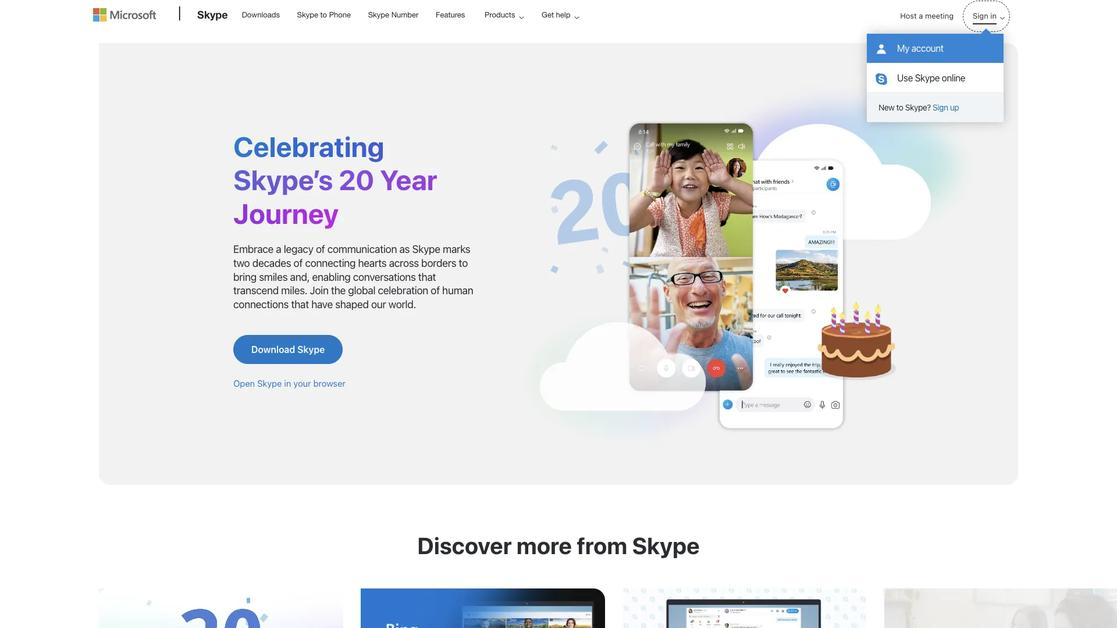 Task type: describe. For each thing, give the bounding box(es) containing it.
account
[[912, 43, 944, 54]]

connecting
[[305, 257, 356, 269]]

my account link
[[867, 34, 1004, 63]]

borders
[[421, 257, 456, 269]]

discover more from skype
[[418, 532, 700, 559]]

marks
[[443, 243, 471, 255]]

downloads
[[242, 10, 280, 19]]

a for embrace
[[276, 243, 281, 255]]

picture of skype light stage call in progress with bing backgrounds and text bing backgrounds in skype. image
[[361, 589, 605, 629]]

open skype in your browser
[[233, 379, 346, 389]]

picture of skype modern message chat with side bar. image
[[623, 589, 867, 629]]

menu containing my account
[[867, 34, 1004, 122]]

miles.
[[281, 285, 307, 297]]

features link
[[431, 1, 470, 29]]

two
[[233, 257, 250, 269]]

open
[[233, 379, 255, 389]]

your
[[294, 379, 311, 389]]

celebration
[[378, 285, 428, 297]]

enabling
[[312, 271, 351, 283]]

get
[[542, 10, 554, 19]]

to for phone
[[320, 10, 327, 19]]

skype to phone link
[[292, 1, 356, 29]]

conversations
[[353, 271, 416, 283]]

products button
[[475, 1, 533, 29]]

skype?
[[906, 102, 931, 112]]

discover
[[418, 532, 512, 559]]

embrace
[[233, 243, 274, 255]]

celebrating
[[233, 130, 384, 163]]

use
[[898, 73, 913, 83]]

embrace a legacy of communication as skype marks two decades of connecting hearts across borders to bring smiles and, enabling conversations that transcend miles. join the global celebration of human connections that have shaped our world.
[[233, 243, 473, 311]]

across
[[389, 257, 419, 269]]

features
[[436, 10, 465, 19]]

the
[[331, 285, 346, 297]]

20
[[339, 164, 374, 196]]

my
[[898, 43, 910, 54]]

sign in
[[973, 11, 997, 20]]

have
[[311, 299, 333, 311]]

skype number link
[[363, 1, 424, 29]]

microsoft image
[[93, 8, 156, 22]]

download
[[251, 345, 295, 355]]

up
[[950, 102, 959, 112]]

skype number
[[368, 10, 419, 19]]

download skype
[[251, 345, 325, 355]]

skype's
[[233, 164, 333, 196]]

arrow down image
[[996, 11, 1010, 25]]

phone
[[329, 10, 351, 19]]

get help
[[542, 10, 571, 19]]

use skype online
[[898, 73, 966, 83]]

global
[[348, 285, 376, 297]]

a for host
[[919, 11, 923, 20]]

as
[[400, 243, 410, 255]]

new to skype? sign up
[[879, 102, 959, 112]]

journey
[[233, 197, 339, 230]]

sign inside menu
[[933, 102, 948, 112]]

skype link
[[191, 1, 234, 32]]

0 vertical spatial of
[[316, 243, 325, 255]]

downloads link
[[237, 1, 285, 29]]

products
[[485, 10, 515, 19]]



Task type: locate. For each thing, give the bounding box(es) containing it.
world.
[[389, 299, 416, 311]]

and,
[[290, 271, 310, 283]]

join
[[310, 285, 329, 297]]

human
[[442, 285, 473, 297]]

open skype in your browser link
[[233, 379, 346, 389]]

1 vertical spatial in
[[284, 379, 291, 389]]

user image
[[876, 44, 887, 55]]

in
[[991, 11, 997, 20], [284, 379, 291, 389]]

host
[[901, 11, 917, 20]]

a inside embrace a legacy of communication as skype marks two decades of connecting hearts across borders to bring smiles and, enabling conversations that transcend miles. join the global celebration of human connections that have shaped our world.
[[276, 243, 281, 255]]

0 vertical spatial that
[[418, 271, 436, 283]]

2 horizontal spatial to
[[897, 102, 904, 112]]

that down "borders"
[[418, 271, 436, 283]]

to for skype?
[[897, 102, 904, 112]]

skype image
[[876, 73, 887, 85]]

number
[[392, 10, 419, 19]]

0 horizontal spatial that
[[291, 299, 309, 311]]

1 horizontal spatial a
[[919, 11, 923, 20]]

help
[[556, 10, 571, 19]]

1 vertical spatial sign
[[933, 102, 948, 112]]

browser
[[314, 379, 346, 389]]

skype inside menu
[[915, 73, 940, 83]]

legacy
[[284, 243, 314, 255]]

my account
[[898, 43, 944, 54]]

of up connecting
[[316, 243, 325, 255]]

2 vertical spatial to
[[459, 257, 468, 269]]

0 vertical spatial in
[[991, 11, 997, 20]]

of left human
[[431, 285, 440, 297]]

skype
[[197, 8, 228, 21], [297, 10, 318, 19], [368, 10, 389, 19], [915, 73, 940, 83], [412, 243, 441, 255], [298, 345, 325, 355], [257, 379, 282, 389], [632, 532, 700, 559]]

sign inside 'link'
[[973, 11, 989, 20]]

shaped
[[335, 299, 369, 311]]

celebrating skype's 20 year journey main content
[[0, 37, 1118, 629]]

a
[[919, 11, 923, 20], [276, 243, 281, 255]]

sign left up
[[933, 102, 948, 112]]

1 vertical spatial to
[[897, 102, 904, 112]]

of down legacy
[[294, 257, 303, 269]]

0 horizontal spatial a
[[276, 243, 281, 255]]

to inside menu
[[897, 102, 904, 112]]

in left your
[[284, 379, 291, 389]]

get help button
[[532, 1, 589, 29]]

a up decades
[[276, 243, 281, 255]]

0 horizontal spatial of
[[294, 257, 303, 269]]

2 vertical spatial of
[[431, 285, 440, 297]]

1 horizontal spatial in
[[991, 11, 997, 20]]

that
[[418, 271, 436, 283], [291, 299, 309, 311]]

sign in link
[[964, 1, 1010, 31]]

0 vertical spatial sign
[[973, 11, 989, 20]]

skype inside embrace a legacy of communication as skype marks two decades of connecting hearts across borders to bring smiles and, enabling conversations that transcend miles. join the global celebration of human connections that have shaped our world.
[[412, 243, 441, 255]]

sign left arrow down image in the top of the page
[[973, 11, 989, 20]]

from
[[577, 532, 628, 559]]

skype to phone
[[297, 10, 351, 19]]

great video calling with skype image
[[513, 78, 984, 450]]

sign
[[973, 11, 989, 20], [933, 102, 948, 112]]

that down miles.
[[291, 299, 309, 311]]

1 vertical spatial that
[[291, 299, 309, 311]]

menu bar
[[93, 1, 1024, 122]]

1 horizontal spatial to
[[459, 257, 468, 269]]

communication
[[328, 243, 397, 255]]

in right the meeting at the top right of page
[[991, 11, 997, 20]]

to down marks at the left top
[[459, 257, 468, 269]]

in inside 'link'
[[991, 11, 997, 20]]

2 horizontal spatial of
[[431, 285, 440, 297]]

to
[[320, 10, 327, 19], [897, 102, 904, 112], [459, 257, 468, 269]]

online
[[942, 73, 966, 83]]

transcend
[[233, 285, 279, 297]]

0 vertical spatial to
[[320, 10, 327, 19]]

connections
[[233, 299, 289, 311]]

bring
[[233, 271, 257, 283]]

of
[[316, 243, 325, 255], [294, 257, 303, 269], [431, 285, 440, 297]]

new
[[879, 102, 895, 112]]

host a meeting link
[[891, 1, 963, 31]]

host a meeting
[[901, 11, 954, 20]]

in inside main content
[[284, 379, 291, 389]]

0 horizontal spatial to
[[320, 10, 327, 19]]

a right host
[[919, 11, 923, 20]]

year
[[380, 164, 438, 196]]

picture of skype logo and cake celebrating 20 years of skype image
[[99, 589, 343, 629]]

to inside embrace a legacy of communication as skype marks two decades of connecting hearts across borders to bring smiles and, enabling conversations that transcend miles. join the global celebration of human connections that have shaped our world.
[[459, 257, 468, 269]]

to right new
[[897, 102, 904, 112]]

1 horizontal spatial of
[[316, 243, 325, 255]]

menu bar containing my account
[[93, 1, 1024, 122]]

download skype link
[[233, 336, 343, 365]]

1 vertical spatial of
[[294, 257, 303, 269]]

more
[[517, 532, 572, 559]]

menu
[[867, 34, 1004, 122]]

1 horizontal spatial sign
[[973, 11, 989, 20]]

celebrating skype's 20 year journey
[[233, 130, 438, 230]]

meeting
[[925, 11, 954, 20]]

0 horizontal spatial sign
[[933, 102, 948, 112]]

0 horizontal spatial in
[[284, 379, 291, 389]]

use skype online link
[[867, 63, 1004, 93]]

1 horizontal spatial that
[[418, 271, 436, 283]]

0 vertical spatial a
[[919, 11, 923, 20]]

to left phone
[[320, 10, 327, 19]]

our
[[371, 299, 386, 311]]

decades
[[252, 257, 291, 269]]

1 vertical spatial a
[[276, 243, 281, 255]]

smiles
[[259, 271, 288, 283]]

hearts
[[358, 257, 387, 269]]

a inside host a meeting link
[[919, 11, 923, 20]]



Task type: vqa. For each thing, say whether or not it's contained in the screenshot.
video in Use Skype Features To Help Make Your Video Chats More Compelling
no



